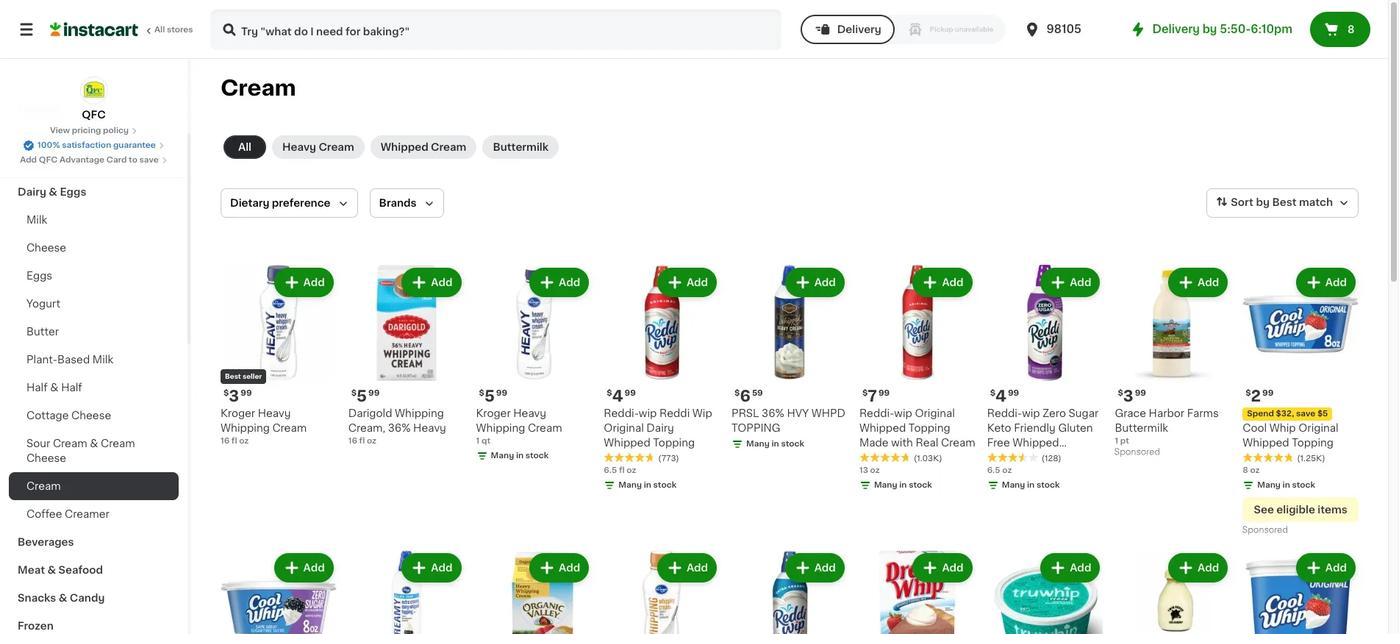 Task type: describe. For each thing, give the bounding box(es) containing it.
many in stock down kroger heavy whipping cream 1 qt
[[491, 452, 549, 460]]

& for candy
[[59, 593, 67, 603]]

spend $32, save $5
[[1248, 410, 1329, 418]]

kroger for kroger heavy whipping cream 16 fl oz
[[221, 408, 255, 418]]

half & half
[[26, 383, 82, 393]]

100% satisfaction guarantee
[[38, 141, 156, 149]]

6 99 from the left
[[1009, 389, 1020, 397]]

cool
[[1243, 423, 1268, 433]]

original for 7
[[915, 408, 956, 418]]

100% satisfaction guarantee button
[[23, 137, 165, 152]]

heavy inside kroger heavy whipping cream 16 fl oz
[[258, 408, 291, 418]]

whipping for kroger heavy whipping cream 16 fl oz
[[221, 423, 270, 433]]

$ 4 99 for reddi-wip zero sugar keto friendly gluten free whipped topping
[[991, 388, 1020, 404]]

heavy inside darigold whipping cream, 36% heavy 16 fl oz
[[413, 423, 446, 433]]

butter link
[[9, 318, 179, 346]]

many for reddi-wip original whipped topping made with real cream
[[875, 481, 898, 489]]

topping inside reddi-wip zero sugar keto friendly gluten free whipped topping
[[988, 452, 1030, 463]]

8 for 8
[[1348, 24, 1355, 35]]

cream inside reddi-wip original whipped topping made with real cream
[[942, 438, 976, 448]]

view pricing policy
[[50, 127, 129, 135]]

cottage cheese
[[26, 410, 111, 421]]

5 $ from the left
[[607, 389, 613, 397]]

6.5 for reddi-wip zero sugar keto friendly gluten free whipped topping
[[988, 466, 1001, 474]]

59
[[752, 389, 763, 397]]

2 99 from the left
[[369, 389, 380, 397]]

whpd
[[812, 408, 846, 418]]

view
[[50, 127, 70, 135]]

$ 2 99
[[1246, 388, 1274, 404]]

recipes
[[18, 103, 61, 113]]

plant-based milk
[[26, 355, 113, 365]]

$ 3 99 for grace
[[1119, 388, 1147, 404]]

$ 7 99
[[863, 388, 890, 404]]

sugar
[[1069, 408, 1099, 418]]

kroger heavy whipping cream 16 fl oz
[[221, 408, 307, 445]]

whipping inside darigold whipping cream, 36% heavy 16 fl oz
[[395, 408, 444, 418]]

sour cream & cream cheese link
[[9, 430, 179, 472]]

cream,
[[349, 423, 386, 433]]

sort
[[1232, 197, 1254, 208]]

4 $ from the left
[[479, 389, 485, 397]]

cheese link
[[9, 234, 179, 262]]

delivery by 5:50-6:10pm link
[[1130, 21, 1293, 38]]

beverages
[[18, 537, 74, 547]]

add qfc advantage card to save
[[20, 156, 159, 164]]

8 $ from the left
[[1119, 389, 1124, 397]]

many in stock down topping
[[747, 440, 805, 448]]

1 for grace
[[1116, 437, 1119, 445]]

creamer
[[65, 509, 109, 519]]

see eligible items
[[1255, 504, 1348, 515]]

thanksgiving link
[[9, 122, 179, 150]]

reddi- for reddi-wip reddi wip original dairy whipped topping
[[604, 408, 639, 418]]

0 vertical spatial sponsored badge image
[[1116, 448, 1160, 457]]

98105 button
[[1024, 9, 1112, 50]]

see eligible items button
[[1243, 497, 1359, 522]]

topping inside reddi-wip reddi wip original dairy whipped topping
[[653, 438, 695, 448]]

6:10pm
[[1252, 24, 1293, 35]]

1 half from the left
[[26, 383, 48, 393]]

& for eggs
[[49, 187, 57, 197]]

4 for reddi-wip zero sugar keto friendly gluten free whipped topping
[[996, 388, 1007, 404]]

& for seafood
[[47, 565, 56, 575]]

dietary preference
[[230, 198, 331, 208]]

delivery by 5:50-6:10pm
[[1153, 24, 1293, 35]]

oz down reddi-wip reddi wip original dairy whipped topping
[[627, 466, 637, 474]]

original inside reddi-wip reddi wip original dairy whipped topping
[[604, 423, 644, 433]]

match
[[1300, 197, 1334, 208]]

36% inside darigold whipping cream, 36% heavy 16 fl oz
[[388, 423, 411, 433]]

$ inside $ 2 99
[[1246, 389, 1252, 397]]

fl inside kroger heavy whipping cream 16 fl oz
[[232, 437, 237, 445]]

stock for reddi-wip original whipped topping made with real cream
[[909, 481, 933, 489]]

oz down 'free'
[[1003, 466, 1013, 474]]

0 vertical spatial cheese
[[26, 243, 66, 253]]

$ inside $ 6 59
[[735, 389, 740, 397]]

save inside add qfc advantage card to save link
[[139, 156, 159, 164]]

cottage
[[26, 410, 69, 421]]

7 $ from the left
[[991, 389, 996, 397]]

topping
[[732, 423, 781, 433]]

frozen
[[18, 621, 54, 631]]

milk inside milk link
[[26, 215, 47, 225]]

reddi
[[660, 408, 690, 418]]

by for sort
[[1257, 197, 1270, 208]]

many down topping
[[747, 440, 770, 448]]

best for best seller
[[225, 373, 241, 379]]

heavy cream link
[[272, 135, 365, 159]]

meat
[[18, 565, 45, 575]]

many for reddi-wip reddi wip original dairy whipped topping
[[619, 481, 642, 489]]

99 inside $ 2 99
[[1263, 389, 1274, 397]]

pricing
[[72, 127, 101, 135]]

many for cool whip original whipped topping
[[1258, 481, 1281, 489]]

topping inside cool whip original whipped topping
[[1293, 438, 1334, 448]]

best seller
[[225, 373, 262, 379]]

meat & seafood link
[[9, 556, 179, 584]]

recipes link
[[9, 94, 179, 122]]

product group containing 6
[[732, 265, 848, 453]]

satisfaction
[[62, 141, 111, 149]]

6.5 oz
[[988, 466, 1013, 474]]

(128)
[[1042, 454, 1062, 463]]

delivery for delivery by 5:50-6:10pm
[[1153, 24, 1201, 35]]

candy
[[70, 593, 105, 603]]

snacks
[[18, 593, 56, 603]]

items
[[1319, 504, 1348, 515]]

4 99 from the left
[[625, 389, 636, 397]]

reddi- for reddi-wip zero sugar keto friendly gluten free whipped topping
[[988, 408, 1023, 418]]

all for all
[[238, 142, 252, 152]]

butter
[[26, 327, 59, 337]]

eggs link
[[9, 262, 179, 290]]

dairy & eggs
[[18, 187, 86, 197]]

1 vertical spatial cheese
[[71, 410, 111, 421]]

$ 4 99 for reddi-wip reddi wip original dairy whipped topping
[[607, 388, 636, 404]]

milk inside plant-based milk "link"
[[93, 355, 113, 365]]

cream inside 'link'
[[431, 142, 467, 152]]

hvy
[[787, 408, 809, 418]]

delivery button
[[801, 15, 895, 44]]

with
[[892, 438, 914, 448]]

oz right 13
[[871, 466, 880, 474]]

qfc link
[[80, 77, 108, 122]]

sponsored badge image inside product group
[[1243, 526, 1288, 535]]

grace harbor farms buttermilk 1 pt
[[1116, 408, 1220, 445]]

harbor
[[1150, 408, 1185, 418]]

stock for reddi-wip reddi wip original dairy whipped topping
[[654, 481, 677, 489]]

prsl 36% hvy whpd topping
[[732, 408, 846, 433]]

36% inside 'prsl 36% hvy whpd topping'
[[762, 408, 785, 418]]

16 inside kroger heavy whipping cream 16 fl oz
[[221, 437, 230, 445]]

grace
[[1116, 408, 1147, 418]]

dairy & eggs link
[[9, 178, 179, 206]]

produce link
[[9, 150, 179, 178]]

99 inside $ 7 99
[[879, 389, 890, 397]]

reddi-wip reddi wip original dairy whipped topping
[[604, 408, 713, 448]]

qt
[[482, 437, 491, 445]]

(1.25k)
[[1298, 454, 1326, 463]]

many in stock for reddi-wip zero sugar keto friendly gluten free whipped topping
[[1002, 481, 1060, 489]]

guarantee
[[113, 141, 156, 149]]

eligible
[[1277, 504, 1316, 515]]

whipped cream
[[381, 142, 467, 152]]

reddi- for reddi-wip original whipped topping made with real cream
[[860, 408, 895, 418]]

2 half from the left
[[61, 383, 82, 393]]

stock for reddi-wip zero sugar keto friendly gluten free whipped topping
[[1037, 481, 1060, 489]]

1 horizontal spatial qfc
[[82, 110, 106, 120]]

& for half
[[50, 383, 59, 393]]

cream link
[[9, 472, 179, 500]]

coffee creamer
[[26, 509, 109, 519]]

beverages link
[[9, 528, 179, 556]]

cheese inside sour cream & cream cheese
[[26, 453, 66, 463]]

gluten
[[1059, 423, 1094, 433]]

by for delivery
[[1203, 24, 1218, 35]]

heavy inside kroger heavy whipping cream 1 qt
[[514, 408, 547, 418]]

& inside sour cream & cream cheese
[[90, 438, 98, 449]]

oz up see
[[1251, 466, 1261, 474]]

snacks & candy link
[[9, 584, 179, 612]]



Task type: locate. For each thing, give the bounding box(es) containing it.
wip left reddi
[[639, 408, 657, 418]]

cheese
[[26, 243, 66, 253], [71, 410, 111, 421], [26, 453, 66, 463]]

0 horizontal spatial $ 5 99
[[351, 388, 380, 404]]

0 horizontal spatial 5
[[357, 388, 367, 404]]

& inside 'link'
[[49, 187, 57, 197]]

2 1 from the left
[[1116, 437, 1119, 445]]

8 inside button
[[1348, 24, 1355, 35]]

product group
[[221, 265, 337, 447], [349, 265, 465, 447], [476, 265, 592, 465], [604, 265, 720, 494], [732, 265, 848, 453], [860, 265, 976, 494], [988, 265, 1104, 494], [1116, 265, 1232, 460], [1243, 265, 1359, 538], [221, 550, 337, 634], [349, 550, 465, 634], [476, 550, 592, 634], [604, 550, 720, 634], [732, 550, 848, 634], [860, 550, 976, 634], [988, 550, 1104, 634], [1116, 550, 1232, 634], [1243, 550, 1359, 634]]

in for reddi-wip original whipped topping made with real cream
[[900, 481, 907, 489]]

13
[[860, 466, 869, 474]]

fl inside darigold whipping cream, 36% heavy 16 fl oz
[[359, 437, 365, 445]]

1 wip from the left
[[639, 408, 657, 418]]

$ 4 99 up reddi-wip reddi wip original dairy whipped topping
[[607, 388, 636, 404]]

$ 5 99
[[351, 388, 380, 404], [479, 388, 508, 404]]

service type group
[[801, 15, 1006, 44]]

dairy down reddi
[[647, 423, 674, 433]]

2 kroger from the left
[[476, 408, 511, 418]]

$ 5 99 up kroger heavy whipping cream 1 qt
[[479, 388, 508, 404]]

& inside "link"
[[47, 565, 56, 575]]

many in stock up eligible
[[1258, 481, 1316, 489]]

stock down (128)
[[1037, 481, 1060, 489]]

eggs down advantage
[[60, 187, 86, 197]]

wip for original
[[895, 408, 913, 418]]

99 right 2
[[1263, 389, 1274, 397]]

13 oz
[[860, 466, 880, 474]]

3 for grace harbor farms buttermilk
[[1124, 388, 1134, 404]]

36% up topping
[[762, 408, 785, 418]]

0 horizontal spatial wip
[[639, 408, 657, 418]]

1 99 from the left
[[241, 389, 252, 397]]

1 horizontal spatial 1
[[1116, 437, 1119, 445]]

1 horizontal spatial 8
[[1348, 24, 1355, 35]]

98105
[[1047, 24, 1082, 35]]

1 $ 3 99 from the left
[[224, 388, 252, 404]]

1 horizontal spatial 16
[[349, 437, 357, 445]]

2 $ from the left
[[735, 389, 740, 397]]

whipped up the brands dropdown button
[[381, 142, 429, 152]]

whipped inside 'link'
[[381, 142, 429, 152]]

1 $ 5 99 from the left
[[351, 388, 380, 404]]

kroger inside kroger heavy whipping cream 1 qt
[[476, 408, 511, 418]]

topping
[[909, 423, 951, 433], [653, 438, 695, 448], [1293, 438, 1334, 448], [988, 452, 1030, 463]]

0 horizontal spatial delivery
[[838, 24, 882, 35]]

all for all stores
[[154, 26, 165, 34]]

original for spend $32, save $5
[[1299, 423, 1339, 433]]

dairy inside reddi-wip reddi wip original dairy whipped topping
[[647, 423, 674, 433]]

meat & seafood
[[18, 565, 103, 575]]

1 $ 4 99 from the left
[[607, 388, 636, 404]]

many in stock for cool whip original whipped topping
[[1258, 481, 1316, 489]]

many in stock down (1.03k) in the bottom right of the page
[[875, 481, 933, 489]]

5 for kroger heavy whipping cream
[[485, 388, 495, 404]]

0 horizontal spatial original
[[604, 423, 644, 433]]

save
[[139, 156, 159, 164], [1297, 410, 1316, 418]]

1 6.5 from the left
[[604, 466, 617, 474]]

best for best match
[[1273, 197, 1297, 208]]

99
[[241, 389, 252, 397], [369, 389, 380, 397], [496, 389, 508, 397], [625, 389, 636, 397], [879, 389, 890, 397], [1009, 389, 1020, 397], [1136, 389, 1147, 397], [1263, 389, 1274, 397]]

milk down dairy & eggs
[[26, 215, 47, 225]]

1 1 from the left
[[476, 437, 480, 445]]

original up real
[[915, 408, 956, 418]]

stock down (1.03k) in the bottom right of the page
[[909, 481, 933, 489]]

coffee
[[26, 509, 62, 519]]

whipping right darigold
[[395, 408, 444, 418]]

in up eligible
[[1283, 481, 1291, 489]]

0 horizontal spatial milk
[[26, 215, 47, 225]]

0 horizontal spatial best
[[225, 373, 241, 379]]

1 horizontal spatial milk
[[93, 355, 113, 365]]

all stores
[[154, 26, 193, 34]]

buttermilk inside grace harbor farms buttermilk 1 pt
[[1116, 423, 1169, 433]]

1 vertical spatial milk
[[93, 355, 113, 365]]

$ up keto in the right of the page
[[991, 389, 996, 397]]

stock for cool whip original whipped topping
[[1293, 481, 1316, 489]]

best match
[[1273, 197, 1334, 208]]

buttermilk
[[493, 142, 549, 152], [1116, 423, 1169, 433]]

cool whip original whipped topping
[[1243, 423, 1339, 448]]

&
[[49, 187, 57, 197], [50, 383, 59, 393], [90, 438, 98, 449], [47, 565, 56, 575], [59, 593, 67, 603]]

3 down best seller
[[229, 388, 239, 404]]

16 inside darigold whipping cream, 36% heavy 16 fl oz
[[349, 437, 357, 445]]

1 horizontal spatial delivery
[[1153, 24, 1201, 35]]

1 horizontal spatial reddi-
[[860, 408, 895, 418]]

& right meat
[[47, 565, 56, 575]]

2 3 from the left
[[1124, 388, 1134, 404]]

& down cottage cheese link
[[90, 438, 98, 449]]

many down 6.5 oz
[[1002, 481, 1026, 489]]

lists
[[41, 51, 67, 61]]

$ 5 99 for darigold whipping cream, 36% heavy
[[351, 388, 380, 404]]

1 horizontal spatial all
[[238, 142, 252, 152]]

2 6.5 from the left
[[988, 466, 1001, 474]]

0 horizontal spatial $ 3 99
[[224, 388, 252, 404]]

6.5
[[604, 466, 617, 474], [988, 466, 1001, 474]]

99 up reddi-wip reddi wip original dairy whipped topping
[[625, 389, 636, 397]]

wip
[[693, 408, 713, 418]]

seafood
[[59, 565, 103, 575]]

$5
[[1318, 410, 1329, 418]]

4 up keto in the right of the page
[[996, 388, 1007, 404]]

2 5 from the left
[[485, 388, 495, 404]]

0 horizontal spatial by
[[1203, 24, 1218, 35]]

4 for reddi-wip reddi wip original dairy whipped topping
[[613, 388, 624, 404]]

1 horizontal spatial $ 5 99
[[479, 388, 508, 404]]

1 horizontal spatial $ 3 99
[[1119, 388, 1147, 404]]

1 vertical spatial best
[[225, 373, 241, 379]]

wip inside reddi-wip zero sugar keto friendly gluten free whipped topping
[[1023, 408, 1041, 418]]

many for reddi-wip zero sugar keto friendly gluten free whipped topping
[[1002, 481, 1026, 489]]

0 vertical spatial qfc
[[82, 110, 106, 120]]

1 inside grace harbor farms buttermilk 1 pt
[[1116, 437, 1119, 445]]

0 vertical spatial by
[[1203, 24, 1218, 35]]

based
[[57, 355, 90, 365]]

1 vertical spatial by
[[1257, 197, 1270, 208]]

many in stock for reddi-wip original whipped topping made with real cream
[[875, 481, 933, 489]]

stock down (773)
[[654, 481, 677, 489]]

whipping inside kroger heavy whipping cream 16 fl oz
[[221, 423, 270, 433]]

fl down reddi-wip reddi wip original dairy whipped topping
[[619, 466, 625, 474]]

in down topping
[[772, 440, 780, 448]]

None search field
[[210, 9, 782, 50]]

reddi- inside reddi-wip reddi wip original dairy whipped topping
[[604, 408, 639, 418]]

in
[[772, 440, 780, 448], [516, 452, 524, 460], [644, 481, 652, 489], [900, 481, 907, 489], [1028, 481, 1035, 489], [1283, 481, 1291, 489]]

8 button
[[1311, 12, 1371, 47]]

1 vertical spatial qfc
[[39, 156, 58, 164]]

whipping down best seller
[[221, 423, 270, 433]]

whipped
[[381, 142, 429, 152], [860, 423, 907, 433], [604, 438, 651, 448], [1013, 438, 1060, 448], [1243, 438, 1290, 448]]

1 horizontal spatial best
[[1273, 197, 1297, 208]]

qfc logo image
[[80, 77, 108, 104]]

delivery for delivery
[[838, 24, 882, 35]]

0 vertical spatial 36%
[[762, 408, 785, 418]]

0 vertical spatial best
[[1273, 197, 1297, 208]]

whip
[[1270, 423, 1297, 433]]

reddi- left reddi
[[604, 408, 639, 418]]

6.5 down reddi-wip reddi wip original dairy whipped topping
[[604, 466, 617, 474]]

in for reddi-wip reddi wip original dairy whipped topping
[[644, 481, 652, 489]]

add button
[[276, 269, 332, 296], [403, 269, 460, 296], [531, 269, 588, 296], [659, 269, 716, 296], [787, 269, 844, 296], [915, 269, 972, 296], [1043, 269, 1099, 296], [1170, 269, 1227, 296], [1298, 269, 1355, 296], [276, 555, 332, 581], [403, 555, 460, 581], [531, 555, 588, 581], [659, 555, 716, 581], [787, 555, 844, 581], [915, 555, 972, 581], [1043, 555, 1099, 581], [1170, 555, 1227, 581], [1298, 555, 1355, 581]]

snacks & candy
[[18, 593, 105, 603]]

whipping inside kroger heavy whipping cream 1 qt
[[476, 423, 526, 433]]

many in stock down (128)
[[1002, 481, 1060, 489]]

in down kroger heavy whipping cream 1 qt
[[516, 452, 524, 460]]

whipped inside reddi-wip zero sugar keto friendly gluten free whipped topping
[[1013, 438, 1060, 448]]

prsl
[[732, 408, 760, 418]]

Search field
[[212, 10, 780, 49]]

100%
[[38, 141, 60, 149]]

kroger inside kroger heavy whipping cream 16 fl oz
[[221, 408, 255, 418]]

brands button
[[370, 188, 444, 218]]

3 reddi- from the left
[[988, 408, 1023, 418]]

original inside reddi-wip original whipped topping made with real cream
[[915, 408, 956, 418]]

cheese down sour
[[26, 453, 66, 463]]

all left stores
[[154, 26, 165, 34]]

1 horizontal spatial half
[[61, 383, 82, 393]]

fl down best seller
[[232, 437, 237, 445]]

whipped cream link
[[371, 135, 477, 159]]

original inside cool whip original whipped topping
[[1299, 423, 1339, 433]]

0 vertical spatial 8
[[1348, 24, 1355, 35]]

half down plant-
[[26, 383, 48, 393]]

real
[[916, 438, 939, 448]]

2 horizontal spatial whipping
[[476, 423, 526, 433]]

buttermilk link
[[483, 135, 559, 159]]

2 $ 5 99 from the left
[[479, 388, 508, 404]]

dairy inside 'link'
[[18, 187, 46, 197]]

oz inside darigold whipping cream, 36% heavy 16 fl oz
[[367, 437, 377, 445]]

many down 6.5 fl oz
[[619, 481, 642, 489]]

reddi- up keto in the right of the page
[[988, 408, 1023, 418]]

whipped inside cool whip original whipped topping
[[1243, 438, 1290, 448]]

dietary
[[230, 198, 270, 208]]

1 for kroger
[[476, 437, 480, 445]]

topping up (1.25k)
[[1293, 438, 1334, 448]]

keto
[[988, 423, 1012, 433]]

99 down best seller
[[241, 389, 252, 397]]

1 horizontal spatial buttermilk
[[1116, 423, 1169, 433]]

1 horizontal spatial wip
[[895, 408, 913, 418]]

Best match Sort by field
[[1207, 188, 1359, 218]]

2 reddi- from the left
[[860, 408, 895, 418]]

reddi-wip zero sugar keto friendly gluten free whipped topping
[[988, 408, 1099, 463]]

many down kroger heavy whipping cream 1 qt
[[491, 452, 514, 460]]

save right to
[[139, 156, 159, 164]]

kroger heavy whipping cream 1 qt
[[476, 408, 563, 445]]

0 horizontal spatial eggs
[[26, 271, 52, 281]]

1
[[476, 437, 480, 445], [1116, 437, 1119, 445]]

all inside 'link'
[[154, 26, 165, 34]]

5 up darigold
[[357, 388, 367, 404]]

3
[[229, 388, 239, 404], [1124, 388, 1134, 404]]

7 99 from the left
[[1136, 389, 1147, 397]]

heavy cream
[[282, 142, 354, 152]]

9 $ from the left
[[1246, 389, 1252, 397]]

cream inside kroger heavy whipping cream 1 qt
[[528, 423, 563, 433]]

eggs up yogurt
[[26, 271, 52, 281]]

preference
[[272, 198, 331, 208]]

$ 5 99 for kroger heavy whipping cream
[[479, 388, 508, 404]]

99 right "7"
[[879, 389, 890, 397]]

4 up reddi-wip reddi wip original dairy whipped topping
[[613, 388, 624, 404]]

kroger up qt
[[476, 408, 511, 418]]

cheese down half & half link
[[71, 410, 111, 421]]

& down produce
[[49, 187, 57, 197]]

1 vertical spatial 8
[[1243, 466, 1249, 474]]

★★★★★
[[604, 452, 656, 463], [604, 452, 656, 463], [860, 452, 911, 463], [860, 452, 911, 463], [988, 452, 1039, 463], [988, 452, 1039, 463], [1243, 452, 1295, 463], [1243, 452, 1295, 463]]

99 up kroger heavy whipping cream 1 qt
[[496, 389, 508, 397]]

by left 5:50-
[[1203, 24, 1218, 35]]

1 reddi- from the left
[[604, 408, 639, 418]]

by right sort at the top right
[[1257, 197, 1270, 208]]

0 horizontal spatial kroger
[[221, 408, 255, 418]]

1 vertical spatial buttermilk
[[1116, 423, 1169, 433]]

original down $5
[[1299, 423, 1339, 433]]

reddi- inside reddi-wip original whipped topping made with real cream
[[860, 408, 895, 418]]

0 horizontal spatial $ 4 99
[[607, 388, 636, 404]]

2 wip from the left
[[895, 408, 913, 418]]

all stores link
[[50, 9, 194, 50]]

0 horizontal spatial whipping
[[221, 423, 270, 433]]

by inside delivery by 5:50-6:10pm "link"
[[1203, 24, 1218, 35]]

$ down best seller
[[224, 389, 229, 397]]

3 $ from the left
[[351, 389, 357, 397]]

6.5 for reddi-wip reddi wip original dairy whipped topping
[[604, 466, 617, 474]]

6.5 down 'free'
[[988, 466, 1001, 474]]

$32,
[[1277, 410, 1295, 418]]

plant-
[[26, 355, 57, 365]]

milk right based
[[93, 355, 113, 365]]

topping up (773)
[[653, 438, 695, 448]]

0 horizontal spatial sponsored badge image
[[1116, 448, 1160, 457]]

milk link
[[9, 206, 179, 234]]

0 horizontal spatial fl
[[232, 437, 237, 445]]

whipped inside reddi-wip reddi wip original dairy whipped topping
[[604, 438, 651, 448]]

whipped up made
[[860, 423, 907, 433]]

eggs
[[60, 187, 86, 197], [26, 271, 52, 281]]

1 horizontal spatial 36%
[[762, 408, 785, 418]]

0 vertical spatial all
[[154, 26, 165, 34]]

36%
[[762, 408, 785, 418], [388, 423, 411, 433]]

oz inside kroger heavy whipping cream 16 fl oz
[[239, 437, 249, 445]]

1 horizontal spatial 3
[[1124, 388, 1134, 404]]

cream inside kroger heavy whipping cream 16 fl oz
[[272, 423, 307, 433]]

darigold whipping cream, 36% heavy 16 fl oz
[[349, 408, 446, 445]]

yogurt link
[[9, 290, 179, 318]]

1 horizontal spatial dairy
[[647, 423, 674, 433]]

$ up darigold
[[351, 389, 357, 397]]

1 vertical spatial eggs
[[26, 271, 52, 281]]

wip inside reddi-wip original whipped topping made with real cream
[[895, 408, 913, 418]]

16 down "cream,"
[[349, 437, 357, 445]]

1 left qt
[[476, 437, 480, 445]]

1 horizontal spatial save
[[1297, 410, 1316, 418]]

many down 13 oz
[[875, 481, 898, 489]]

0 horizontal spatial 36%
[[388, 423, 411, 433]]

0 horizontal spatial reddi-
[[604, 408, 639, 418]]

0 vertical spatial milk
[[26, 215, 47, 225]]

sponsored badge image down pt
[[1116, 448, 1160, 457]]

2 horizontal spatial original
[[1299, 423, 1339, 433]]

1 horizontal spatial by
[[1257, 197, 1270, 208]]

2 16 from the left
[[349, 437, 357, 445]]

wip up friendly
[[1023, 408, 1041, 418]]

reddi- inside reddi-wip zero sugar keto friendly gluten free whipped topping
[[988, 408, 1023, 418]]

all up dietary
[[238, 142, 252, 152]]

$ 6 59
[[735, 388, 763, 404]]

99 up keto in the right of the page
[[1009, 389, 1020, 397]]

wip for reddi
[[639, 408, 657, 418]]

brands
[[379, 198, 417, 208]]

1 horizontal spatial fl
[[359, 437, 365, 445]]

(1.03k)
[[914, 454, 943, 463]]

16 down best seller
[[221, 437, 230, 445]]

1 horizontal spatial 4
[[996, 388, 1007, 404]]

1 5 from the left
[[357, 388, 367, 404]]

2 $ 3 99 from the left
[[1119, 388, 1147, 404]]

$ 3 99 up grace
[[1119, 388, 1147, 404]]

lists link
[[9, 41, 179, 71]]

whipped inside reddi-wip original whipped topping made with real cream
[[860, 423, 907, 433]]

6
[[740, 388, 751, 404]]

thanksgiving
[[18, 131, 88, 141]]

2 horizontal spatial reddi-
[[988, 408, 1023, 418]]

all
[[154, 26, 165, 34], [238, 142, 252, 152]]

fl
[[232, 437, 237, 445], [359, 437, 365, 445], [619, 466, 625, 474]]

1 $ from the left
[[224, 389, 229, 397]]

1 left pt
[[1116, 437, 1119, 445]]

half down plant-based milk
[[61, 383, 82, 393]]

wip for zero
[[1023, 408, 1041, 418]]

0 horizontal spatial 4
[[613, 388, 624, 404]]

0 horizontal spatial half
[[26, 383, 48, 393]]

2 horizontal spatial fl
[[619, 466, 625, 474]]

$
[[224, 389, 229, 397], [735, 389, 740, 397], [351, 389, 357, 397], [479, 389, 485, 397], [607, 389, 613, 397], [863, 389, 868, 397], [991, 389, 996, 397], [1119, 389, 1124, 397], [1246, 389, 1252, 397]]

kroger for kroger heavy whipping cream 1 qt
[[476, 408, 511, 418]]

5 up kroger heavy whipping cream 1 qt
[[485, 388, 495, 404]]

0 horizontal spatial qfc
[[39, 156, 58, 164]]

1 vertical spatial save
[[1297, 410, 1316, 418]]

0 horizontal spatial 1
[[476, 437, 480, 445]]

$ 4 99
[[607, 388, 636, 404], [991, 388, 1020, 404]]

3 99 from the left
[[496, 389, 508, 397]]

1 horizontal spatial original
[[915, 408, 956, 418]]

qfc up view pricing policy link
[[82, 110, 106, 120]]

farms
[[1188, 408, 1220, 418]]

0 vertical spatial dairy
[[18, 187, 46, 197]]

kroger
[[221, 408, 255, 418], [476, 408, 511, 418]]

reddi-
[[604, 408, 639, 418], [860, 408, 895, 418], [988, 408, 1023, 418]]

policy
[[103, 127, 129, 135]]

1 horizontal spatial kroger
[[476, 408, 511, 418]]

save left $5
[[1297, 410, 1316, 418]]

$ inside $ 7 99
[[863, 389, 868, 397]]

stock down kroger heavy whipping cream 1 qt
[[526, 452, 549, 460]]

product group containing 7
[[860, 265, 976, 494]]

instacart logo image
[[50, 21, 138, 38]]

$ up qt
[[479, 389, 485, 397]]

eggs inside 'link'
[[60, 187, 86, 197]]

$ 5 99 up darigold
[[351, 388, 380, 404]]

wip inside reddi-wip reddi wip original dairy whipped topping
[[639, 408, 657, 418]]

dairy down produce
[[18, 187, 46, 197]]

sponsored badge image down see
[[1243, 526, 1288, 535]]

in for reddi-wip zero sugar keto friendly gluten free whipped topping
[[1028, 481, 1035, 489]]

many
[[747, 440, 770, 448], [491, 452, 514, 460], [619, 481, 642, 489], [875, 481, 898, 489], [1002, 481, 1026, 489], [1258, 481, 1281, 489]]

0 horizontal spatial save
[[139, 156, 159, 164]]

6 $ from the left
[[863, 389, 868, 397]]

0 horizontal spatial 6.5
[[604, 466, 617, 474]]

1 horizontal spatial $ 4 99
[[991, 388, 1020, 404]]

5 99 from the left
[[879, 389, 890, 397]]

1 horizontal spatial sponsored badge image
[[1243, 526, 1288, 535]]

whipped down "cool"
[[1243, 438, 1290, 448]]

in down reddi-wip reddi wip original dairy whipped topping
[[644, 481, 652, 489]]

2 $ 4 99 from the left
[[991, 388, 1020, 404]]

topping up real
[[909, 423, 951, 433]]

delivery inside "link"
[[1153, 24, 1201, 35]]

$ up reddi-wip reddi wip original dairy whipped topping
[[607, 389, 613, 397]]

$ 3 99 for kroger
[[224, 388, 252, 404]]

1 horizontal spatial 5
[[485, 388, 495, 404]]

best left match
[[1273, 197, 1297, 208]]

1 4 from the left
[[613, 388, 624, 404]]

produce
[[18, 159, 63, 169]]

product group containing 2
[[1243, 265, 1359, 538]]

by inside best match sort by field
[[1257, 197, 1270, 208]]

2
[[1252, 388, 1262, 404]]

topping inside reddi-wip original whipped topping made with real cream
[[909, 423, 951, 433]]

2 horizontal spatial wip
[[1023, 408, 1041, 418]]

2 4 from the left
[[996, 388, 1007, 404]]

0 vertical spatial buttermilk
[[493, 142, 549, 152]]

0 vertical spatial save
[[139, 156, 159, 164]]

$ up grace
[[1119, 389, 1124, 397]]

stock up 'see eligible items' button
[[1293, 481, 1316, 489]]

frozen link
[[9, 612, 179, 634]]

sponsored badge image
[[1116, 448, 1160, 457], [1243, 526, 1288, 535]]

dietary preference button
[[221, 188, 358, 218]]

5 for darigold whipping cream, 36% heavy
[[357, 388, 367, 404]]

1 kroger from the left
[[221, 408, 255, 418]]

0 horizontal spatial buttermilk
[[493, 142, 549, 152]]

3 for kroger heavy whipping cream
[[229, 388, 239, 404]]

1 horizontal spatial eggs
[[60, 187, 86, 197]]

(773)
[[659, 454, 680, 463]]

delivery inside button
[[838, 24, 882, 35]]

1 vertical spatial dairy
[[647, 423, 674, 433]]

wip up with
[[895, 408, 913, 418]]

in down with
[[900, 481, 907, 489]]

1 horizontal spatial whipping
[[395, 408, 444, 418]]

0 horizontal spatial 16
[[221, 437, 230, 445]]

sort by
[[1232, 197, 1270, 208]]

0 horizontal spatial dairy
[[18, 187, 46, 197]]

2 vertical spatial cheese
[[26, 453, 66, 463]]

view pricing policy link
[[50, 125, 138, 137]]

best
[[1273, 197, 1297, 208], [225, 373, 241, 379]]

whipping up qt
[[476, 423, 526, 433]]

0 horizontal spatial 8
[[1243, 466, 1249, 474]]

1 3 from the left
[[229, 388, 239, 404]]

0 horizontal spatial 3
[[229, 388, 239, 404]]

oz down best seller
[[239, 437, 249, 445]]

many in stock down 6.5 fl oz
[[619, 481, 677, 489]]

1 horizontal spatial 6.5
[[988, 466, 1001, 474]]

1 vertical spatial all
[[238, 142, 252, 152]]

card
[[107, 156, 127, 164]]

best left seller
[[225, 373, 241, 379]]

8 99 from the left
[[1263, 389, 1274, 397]]

1 vertical spatial 36%
[[388, 423, 411, 433]]

sour cream & cream cheese
[[26, 438, 135, 463]]

1 inside kroger heavy whipping cream 1 qt
[[476, 437, 480, 445]]

1 vertical spatial sponsored badge image
[[1243, 526, 1288, 535]]

3 wip from the left
[[1023, 408, 1041, 418]]

0 vertical spatial eggs
[[60, 187, 86, 197]]

whipping for kroger heavy whipping cream 1 qt
[[476, 423, 526, 433]]

8 for 8 oz
[[1243, 466, 1249, 474]]

& left "candy"
[[59, 593, 67, 603]]

see
[[1255, 504, 1275, 515]]

1 16 from the left
[[221, 437, 230, 445]]

8
[[1348, 24, 1355, 35], [1243, 466, 1249, 474]]

many in stock for reddi-wip reddi wip original dairy whipped topping
[[619, 481, 677, 489]]

in for cool whip original whipped topping
[[1283, 481, 1291, 489]]

best inside best match sort by field
[[1273, 197, 1297, 208]]

0 horizontal spatial all
[[154, 26, 165, 34]]

qfc down 100%
[[39, 156, 58, 164]]

spend
[[1248, 410, 1275, 418]]

half & half link
[[9, 374, 179, 402]]

99 up darigold
[[369, 389, 380, 397]]

sour
[[26, 438, 50, 449]]

stock down 'prsl 36% hvy whpd topping'
[[782, 440, 805, 448]]



Task type: vqa. For each thing, say whether or not it's contained in the screenshot.
the Product group containing 6
yes



